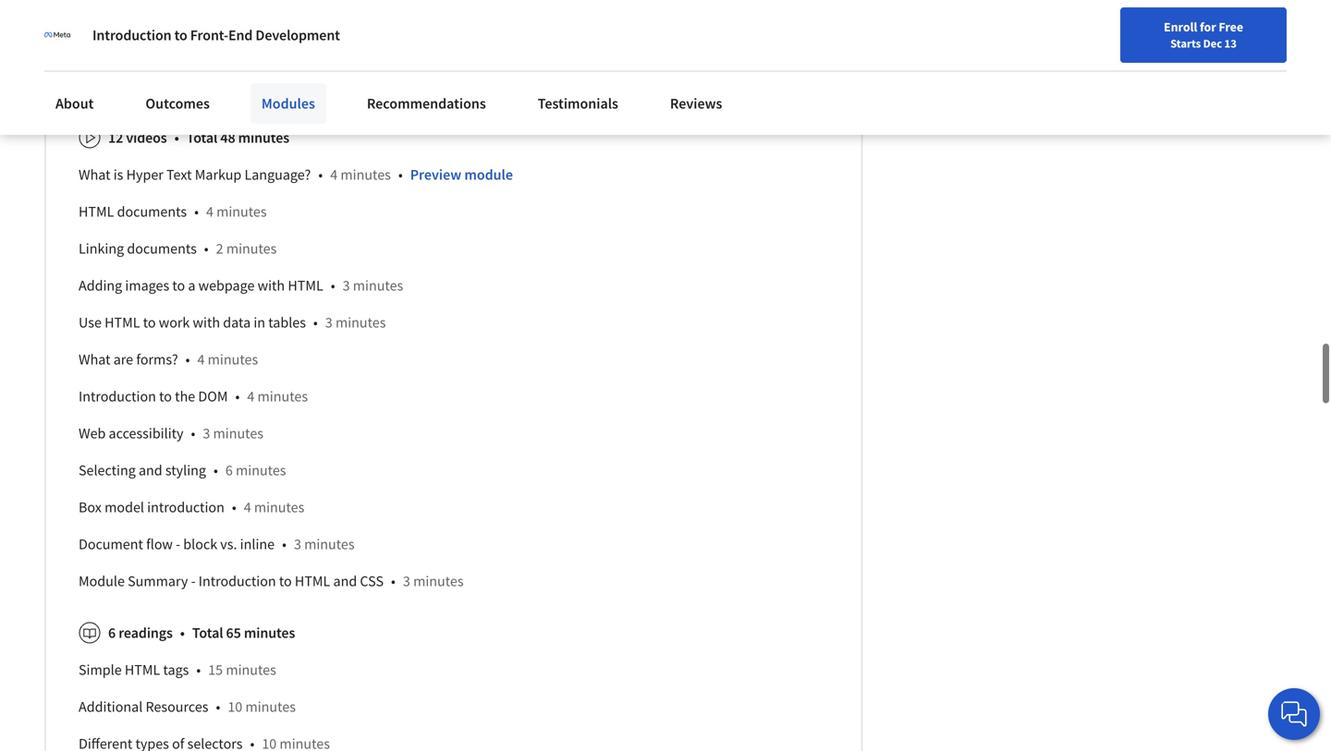 Task type: locate. For each thing, give the bounding box(es) containing it.
48
[[220, 129, 235, 147]]

total left the 65
[[192, 624, 223, 643]]

documents for html documents
[[117, 203, 187, 221]]

-
[[176, 536, 180, 554], [191, 573, 196, 591]]

0 horizontal spatial readings
[[119, 624, 173, 643]]

selecting and styling • 6 minutes
[[79, 462, 286, 480]]

introduction up the info
[[92, 26, 172, 44]]

data
[[223, 314, 251, 332]]

3
[[343, 277, 350, 295], [325, 314, 333, 332], [203, 425, 210, 443], [294, 536, 301, 554], [403, 573, 410, 591]]

4 up introduction to the dom • 4 minutes
[[197, 351, 205, 369]]

0 vertical spatial readings
[[236, 33, 289, 51]]

12 videos up the info
[[108, 33, 166, 51]]

13
[[1225, 36, 1237, 51]]

total
[[186, 129, 218, 147], [192, 624, 223, 643]]

0 vertical spatial 12 videos
[[108, 33, 166, 51]]

box model introduction • 4 minutes
[[79, 499, 305, 517]]

documents down hyper
[[117, 203, 187, 221]]

module right preview
[[464, 166, 513, 184]]

1 horizontal spatial with
[[258, 277, 285, 295]]

html
[[79, 203, 114, 221], [288, 277, 323, 295], [105, 314, 140, 332], [295, 573, 330, 591], [125, 661, 160, 680]]

1 vertical spatial documents
[[127, 240, 197, 258]]

with
[[258, 277, 285, 295], [193, 314, 220, 332]]

and left styling on the bottom
[[139, 462, 162, 480]]

flow
[[146, 536, 173, 554]]

6 up hide info about module content
[[225, 33, 233, 51]]

1 vertical spatial videos
[[126, 129, 167, 147]]

1 vertical spatial readings
[[119, 624, 173, 643]]

1 vertical spatial module
[[464, 166, 513, 184]]

to left 'work'
[[143, 314, 156, 332]]

0 vertical spatial introduction
[[92, 26, 172, 44]]

preview module link
[[410, 166, 513, 184]]

what left is
[[79, 166, 111, 184]]

6 readings
[[225, 33, 289, 51], [108, 624, 173, 643]]

65
[[226, 624, 241, 643]]

- for flow
[[176, 536, 180, 554]]

12 videos up hyper
[[108, 129, 167, 147]]

- right flow
[[176, 536, 180, 554]]

1 12 videos from the top
[[108, 33, 166, 51]]

1 horizontal spatial 6 readings
[[225, 33, 289, 51]]

web
[[79, 425, 106, 443]]

0 vertical spatial 12
[[108, 33, 123, 51]]

6 readings up tags at the left bottom
[[108, 624, 173, 643]]

documents down html documents • 4 minutes
[[127, 240, 197, 258]]

menu item
[[978, 18, 1097, 79]]

introduction for introduction to the dom • 4 minutes
[[79, 388, 156, 406]]

minutes
[[238, 129, 289, 147], [341, 166, 391, 184], [216, 203, 267, 221], [226, 240, 277, 258], [353, 277, 403, 295], [336, 314, 386, 332], [208, 351, 258, 369], [258, 388, 308, 406], [213, 425, 264, 443], [236, 462, 286, 480], [254, 499, 305, 517], [304, 536, 355, 554], [413, 573, 464, 591], [244, 624, 295, 643], [226, 661, 276, 680], [245, 698, 296, 717]]

introduction
[[92, 26, 172, 44], [79, 388, 156, 406], [199, 573, 276, 591]]

css
[[360, 573, 384, 591]]

videos up the info
[[126, 33, 166, 51]]

preview
[[410, 166, 462, 184]]

2 videos from the top
[[126, 129, 167, 147]]

12 up hide
[[108, 33, 123, 51]]

styling
[[165, 462, 206, 480]]

2
[[216, 240, 223, 258]]

1 vertical spatial introduction
[[79, 388, 156, 406]]

and left css
[[333, 573, 357, 591]]

modules link
[[250, 83, 326, 124]]

12 videos inside hide info about module content region
[[108, 129, 167, 147]]

4 up inline
[[244, 499, 251, 517]]

dom
[[198, 388, 228, 406]]

0 vertical spatial module
[[190, 76, 233, 93]]

introduction
[[147, 499, 225, 517]]

introduction down vs.
[[199, 573, 276, 591]]

adding
[[79, 277, 122, 295]]

is
[[113, 166, 123, 184]]

1 vertical spatial 12 videos
[[108, 129, 167, 147]]

12 up is
[[108, 129, 123, 147]]

0 vertical spatial total
[[186, 129, 218, 147]]

about link
[[44, 83, 105, 124]]

tables
[[268, 314, 306, 332]]

to
[[174, 26, 187, 44], [172, 277, 185, 295], [143, 314, 156, 332], [159, 388, 172, 406], [279, 573, 292, 591]]

videos inside hide info about module content region
[[126, 129, 167, 147]]

additional
[[79, 698, 143, 717]]

a
[[188, 277, 196, 295]]

6 right styling on the bottom
[[225, 462, 233, 480]]

12 videos
[[108, 33, 166, 51], [108, 129, 167, 147]]

outcomes
[[146, 94, 210, 113]]

1 vertical spatial -
[[191, 573, 196, 591]]

are
[[113, 351, 133, 369]]

recommendations link
[[356, 83, 497, 124]]

hide
[[101, 76, 127, 93]]

videos up hyper
[[126, 129, 167, 147]]

1 vertical spatial what
[[79, 351, 111, 369]]

for
[[1200, 18, 1217, 35]]

readings
[[236, 33, 289, 51], [119, 624, 173, 643]]

testimonials link
[[527, 83, 630, 124]]

1 what from the top
[[79, 166, 111, 184]]

6 readings inside hide info about module content region
[[108, 624, 173, 643]]

6 up simple
[[108, 624, 116, 643]]

document flow - block vs. inline • 3 minutes
[[79, 536, 355, 554]]

modules
[[262, 94, 315, 113]]

web accessibility • 3 minutes
[[79, 425, 264, 443]]

2 12 videos from the top
[[108, 129, 167, 147]]

readings up content
[[236, 33, 289, 51]]

0 vertical spatial what
[[79, 166, 111, 184]]

1 vertical spatial 6 readings
[[108, 624, 173, 643]]

to left the front- on the left
[[174, 26, 187, 44]]

0 vertical spatial -
[[176, 536, 180, 554]]

1 horizontal spatial and
[[333, 573, 357, 591]]

markup
[[195, 166, 242, 184]]

hide info about module content region
[[79, 112, 829, 752]]

coursera image
[[22, 15, 140, 45]]

0 horizontal spatial -
[[176, 536, 180, 554]]

what left are
[[79, 351, 111, 369]]

4
[[330, 166, 338, 184], [206, 203, 213, 221], [197, 351, 205, 369], [247, 388, 255, 406], [244, 499, 251, 517]]

module up outcomes
[[190, 76, 233, 93]]

0 vertical spatial videos
[[126, 33, 166, 51]]

1 videos from the top
[[126, 33, 166, 51]]

module summary - introduction to html and css • 3 minutes
[[79, 573, 464, 591]]

accessibility
[[109, 425, 184, 443]]

1 vertical spatial 12
[[108, 129, 123, 147]]

with up in
[[258, 277, 285, 295]]

documents
[[117, 203, 187, 221], [127, 240, 197, 258]]

0 horizontal spatial module
[[190, 76, 233, 93]]

resources
[[146, 698, 208, 717]]

total left 48
[[186, 129, 218, 147]]

0 vertical spatial with
[[258, 277, 285, 295]]

None search field
[[264, 12, 569, 49]]

6 readings up content
[[225, 33, 289, 51]]

12
[[108, 33, 123, 51], [108, 129, 123, 147]]

to up • total 65 minutes
[[279, 573, 292, 591]]

1 12 from the top
[[108, 33, 123, 51]]

1 vertical spatial total
[[192, 624, 223, 643]]

in
[[254, 314, 265, 332]]

videos
[[126, 33, 166, 51], [126, 129, 167, 147]]

0 vertical spatial 6 readings
[[225, 33, 289, 51]]

1 horizontal spatial module
[[464, 166, 513, 184]]

reviews link
[[659, 83, 734, 124]]

what for what are forms? • 4 minutes
[[79, 351, 111, 369]]

1 horizontal spatial -
[[191, 573, 196, 591]]

to left the
[[159, 388, 172, 406]]

enroll for free starts dec 13
[[1164, 18, 1244, 51]]

with left data
[[193, 314, 220, 332]]

linking
[[79, 240, 124, 258]]

chat with us image
[[1280, 700, 1309, 730]]

adding images to a webpage with html • 3 minutes
[[79, 277, 403, 295]]

10
[[228, 698, 242, 717]]

what are forms? • 4 minutes
[[79, 351, 258, 369]]

2 12 from the top
[[108, 129, 123, 147]]

- right summary
[[191, 573, 196, 591]]

and
[[139, 462, 162, 480], [333, 573, 357, 591]]

introduction down are
[[79, 388, 156, 406]]

0 vertical spatial documents
[[117, 203, 187, 221]]

introduction to the dom • 4 minutes
[[79, 388, 308, 406]]

readings up tags at the left bottom
[[119, 624, 173, 643]]

block
[[183, 536, 217, 554]]

what
[[79, 166, 111, 184], [79, 351, 111, 369]]

2 what from the top
[[79, 351, 111, 369]]

selecting
[[79, 462, 136, 480]]

•
[[174, 129, 179, 147], [318, 166, 323, 184], [398, 166, 403, 184], [194, 203, 199, 221], [204, 240, 209, 258], [331, 277, 335, 295], [313, 314, 318, 332], [186, 351, 190, 369], [235, 388, 240, 406], [191, 425, 195, 443], [214, 462, 218, 480], [232, 499, 236, 517], [282, 536, 287, 554], [391, 573, 396, 591], [180, 624, 185, 643], [196, 661, 201, 680], [216, 698, 220, 717]]

0 horizontal spatial with
[[193, 314, 220, 332]]

model
[[105, 499, 144, 517]]

module
[[190, 76, 233, 93], [464, 166, 513, 184]]

0 vertical spatial and
[[139, 462, 162, 480]]

0 horizontal spatial 6 readings
[[108, 624, 173, 643]]

1 horizontal spatial readings
[[236, 33, 289, 51]]



Task type: vqa. For each thing, say whether or not it's contained in the screenshot.
flow
yes



Task type: describe. For each thing, give the bounding box(es) containing it.
4 down markup
[[206, 203, 213, 221]]

use html to work with data in tables • 3 minutes
[[79, 314, 386, 332]]

• total 48 minutes
[[174, 129, 289, 147]]

simple html tags • 15 minutes
[[79, 661, 276, 680]]

end
[[228, 26, 253, 44]]

html documents • 4 minutes
[[79, 203, 267, 221]]

forms?
[[136, 351, 178, 369]]

0 horizontal spatial and
[[139, 462, 162, 480]]

starts
[[1171, 36, 1201, 51]]

hide info about module content
[[101, 76, 278, 93]]

additional resources • 10 minutes
[[79, 698, 296, 717]]

html right the use
[[105, 314, 140, 332]]

tags
[[163, 661, 189, 680]]

summary
[[128, 573, 188, 591]]

webpage
[[199, 277, 255, 295]]

introduction to front-end development
[[92, 26, 340, 44]]

use
[[79, 314, 102, 332]]

total for total 65 minutes
[[192, 624, 223, 643]]

• total 65 minutes
[[180, 624, 295, 643]]

images
[[125, 277, 169, 295]]

1 vertical spatial 6
[[225, 462, 233, 480]]

documents for linking documents
[[127, 240, 197, 258]]

1 vertical spatial with
[[193, 314, 220, 332]]

html left css
[[295, 573, 330, 591]]

dec
[[1204, 36, 1222, 51]]

recommendations
[[367, 94, 486, 113]]

hyper
[[126, 166, 164, 184]]

html up linking
[[79, 203, 114, 221]]

introduction for introduction to front-end development
[[92, 26, 172, 44]]

info
[[129, 76, 151, 93]]

language?
[[245, 166, 311, 184]]

html up tables
[[288, 277, 323, 295]]

module
[[79, 573, 125, 591]]

4 right language?
[[330, 166, 338, 184]]

what is hyper text markup language? • 4 minutes • preview module
[[79, 166, 513, 184]]

vs.
[[220, 536, 237, 554]]

4 right dom
[[247, 388, 255, 406]]

what for what is hyper text markup language? • 4 minutes • preview module
[[79, 166, 111, 184]]

reviews
[[670, 94, 723, 113]]

about
[[154, 76, 187, 93]]

work
[[159, 314, 190, 332]]

content
[[235, 76, 278, 93]]

html left tags at the left bottom
[[125, 661, 160, 680]]

free
[[1219, 18, 1244, 35]]

linking documents • 2 minutes
[[79, 240, 277, 258]]

12 inside hide info about module content region
[[108, 129, 123, 147]]

text
[[166, 166, 192, 184]]

show notifications image
[[1116, 23, 1139, 45]]

testimonials
[[538, 94, 619, 113]]

2 vertical spatial 6
[[108, 624, 116, 643]]

about
[[55, 94, 94, 113]]

front-
[[190, 26, 228, 44]]

15
[[208, 661, 223, 680]]

readings inside hide info about module content region
[[119, 624, 173, 643]]

document
[[79, 536, 143, 554]]

- for summary
[[191, 573, 196, 591]]

meta image
[[44, 22, 70, 48]]

to left a
[[172, 277, 185, 295]]

0 vertical spatial 6
[[225, 33, 233, 51]]

box
[[79, 499, 102, 517]]

hide info about module content button
[[71, 68, 286, 101]]

simple
[[79, 661, 122, 680]]

inline
[[240, 536, 275, 554]]

enroll
[[1164, 18, 1198, 35]]

the
[[175, 388, 195, 406]]

total for total 48 minutes
[[186, 129, 218, 147]]

2 vertical spatial introduction
[[199, 573, 276, 591]]

info about module content element
[[71, 60, 829, 752]]

1 vertical spatial and
[[333, 573, 357, 591]]

module inside region
[[464, 166, 513, 184]]

module inside dropdown button
[[190, 76, 233, 93]]

development
[[256, 26, 340, 44]]

outcomes link
[[134, 83, 221, 124]]



